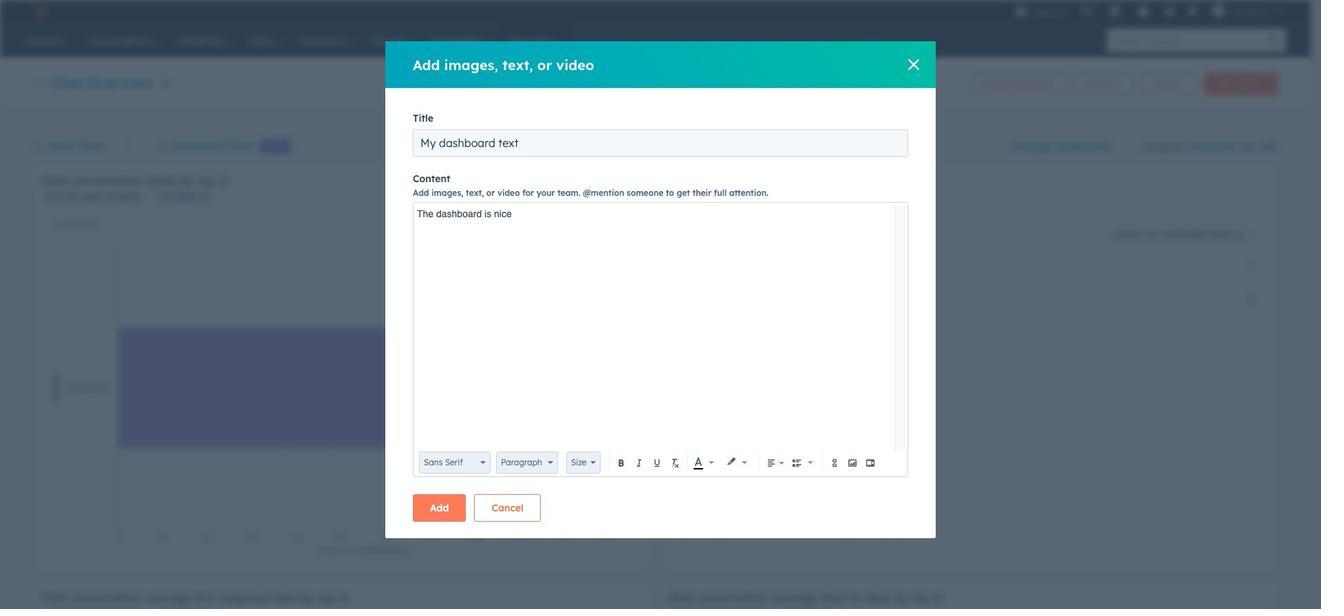 Task type: vqa. For each thing, say whether or not it's contained in the screenshot.
text box on the top of page
yes



Task type: locate. For each thing, give the bounding box(es) containing it.
None text field
[[413, 129, 908, 157], [417, 206, 894, 441], [413, 129, 908, 157], [417, 206, 894, 441]]

banner
[[33, 69, 1278, 95]]

chat conversation totals by url element
[[659, 164, 1278, 575]]

chat conversation totals by rep element
[[33, 164, 652, 575]]

Search HubSpot search field
[[1107, 29, 1263, 52]]

interactive chart image
[[41, 219, 644, 566]]

menu
[[1008, 0, 1294, 22]]

group
[[789, 454, 817, 472]]

dialog
[[385, 41, 936, 539]]



Task type: describe. For each thing, give the bounding box(es) containing it.
marketplaces image
[[1108, 6, 1121, 19]]

chat conversation average first response time by rep element
[[33, 581, 652, 610]]

press to sort. image
[[1248, 229, 1254, 239]]

press to sort. element
[[1248, 229, 1254, 241]]

jacob simon image
[[1212, 5, 1225, 17]]

chat conversation average time to close by rep element
[[659, 581, 1278, 610]]

close image
[[908, 59, 919, 70]]



